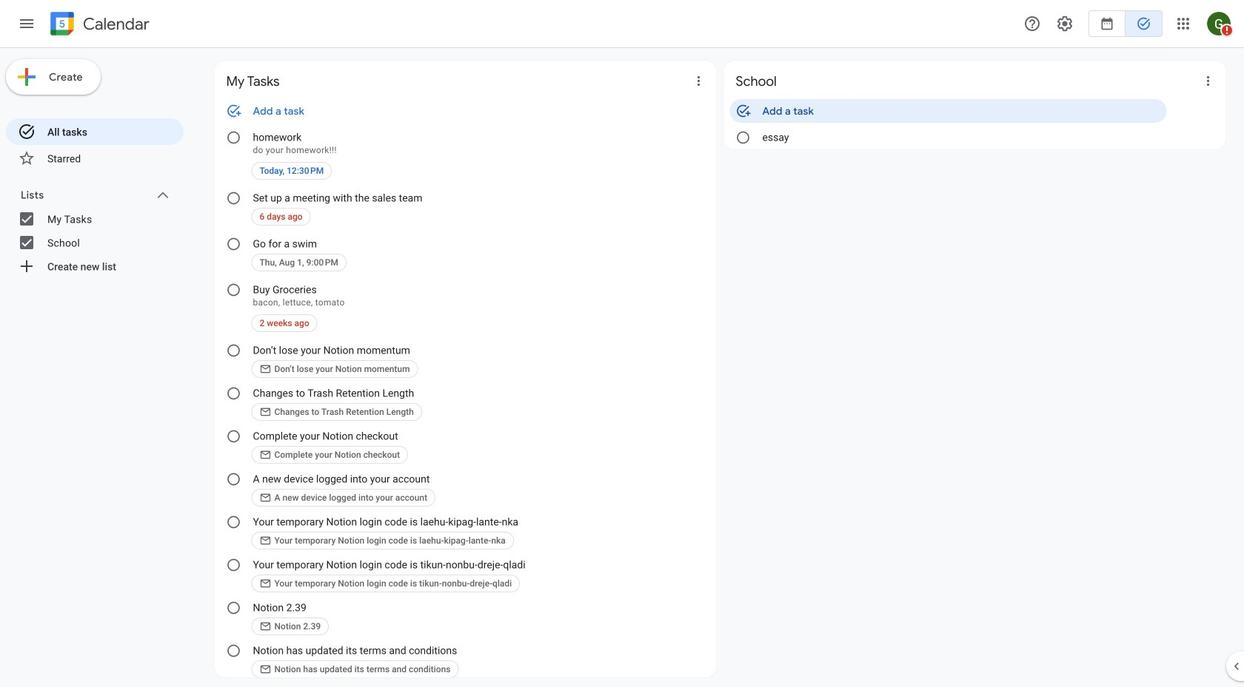 Task type: describe. For each thing, give the bounding box(es) containing it.
calendar element
[[47, 9, 149, 41]]

tasks sidebar image
[[18, 15, 36, 33]]



Task type: locate. For each thing, give the bounding box(es) containing it.
heading inside the calendar "element"
[[80, 15, 149, 33]]

support menu image
[[1023, 15, 1041, 33]]

settings menu image
[[1056, 15, 1074, 33]]

heading
[[80, 15, 149, 33]]



Task type: vqa. For each thing, say whether or not it's contained in the screenshot.
"Calendar" element
yes



